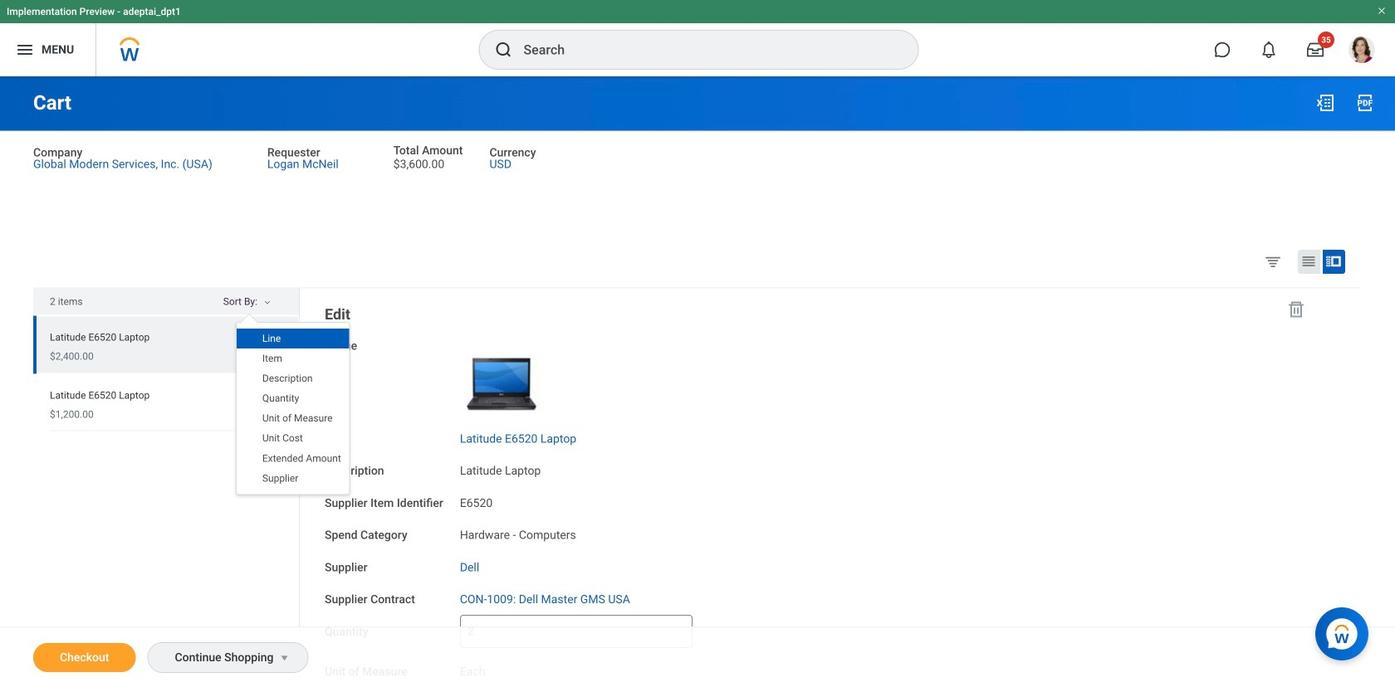Task type: describe. For each thing, give the bounding box(es) containing it.
sort by list box
[[237, 329, 349, 489]]

arrow down image
[[277, 295, 297, 306]]

item list list box
[[33, 316, 299, 431]]

delete image
[[1286, 299, 1306, 319]]

select to filter grid data image
[[1264, 253, 1282, 270]]

justify image
[[15, 40, 35, 60]]

Toggle to Grid view radio
[[1298, 250, 1320, 274]]

notifications large image
[[1261, 42, 1277, 58]]

Search Workday  search field
[[524, 32, 884, 68]]

toggle to list detail view image
[[1325, 253, 1342, 270]]

toggle to grid view image
[[1300, 253, 1317, 270]]

profile logan mcneil image
[[1349, 37, 1375, 66]]

search image
[[494, 40, 514, 60]]

hardware - computers element
[[460, 525, 576, 542]]

caret down image
[[274, 652, 294, 665]]



Task type: vqa. For each thing, say whether or not it's contained in the screenshot.
text field on the left bottom of page
yes



Task type: locate. For each thing, give the bounding box(es) containing it.
navigation pane region
[[300, 288, 1327, 688]]

None text field
[[460, 615, 692, 649]]

view printable version (pdf) image
[[1355, 93, 1375, 113]]

main content
[[0, 76, 1395, 688]]

inbox large image
[[1307, 42, 1324, 58]]

option group
[[1261, 249, 1358, 277]]

region
[[33, 288, 300, 688]]

export to excel image
[[1315, 93, 1335, 113]]

none text field inside the navigation pane region
[[460, 615, 692, 649]]

Toggle to List Detail view radio
[[1323, 250, 1345, 274]]

e6520.jpg image
[[460, 329, 543, 412]]

banner
[[0, 0, 1395, 76]]

close environment banner image
[[1377, 6, 1387, 16]]

chevron down image
[[257, 299, 277, 311]]



